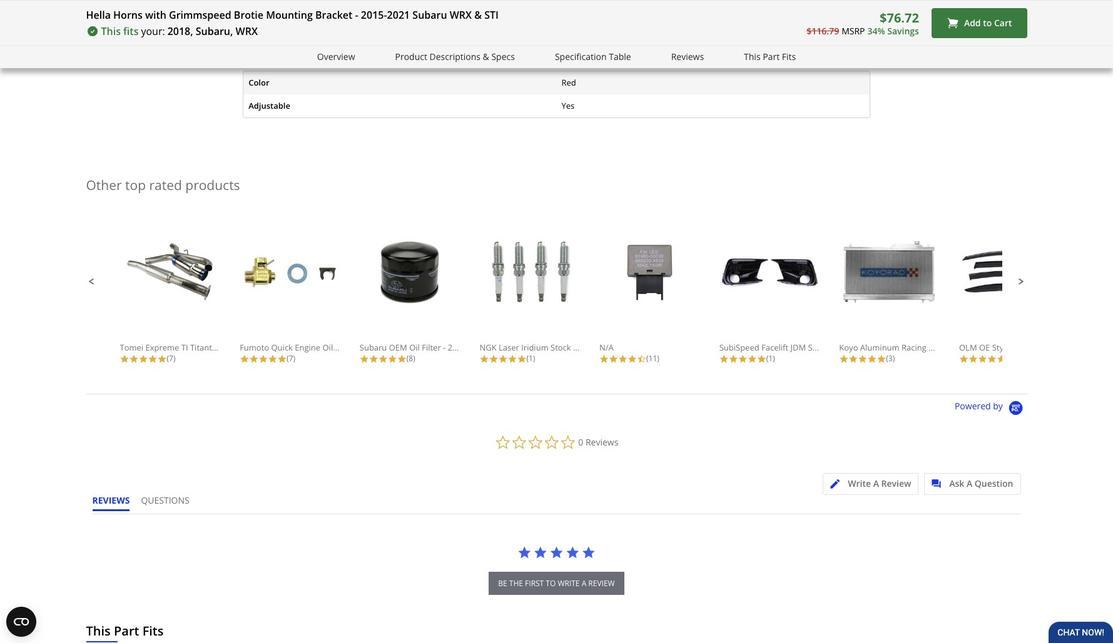 Task type: vqa. For each thing, say whether or not it's contained in the screenshot.
$199
no



Task type: describe. For each thing, give the bounding box(es) containing it.
ask
[[950, 478, 965, 490]]

red
[[562, 77, 576, 88]]

3 total reviews element
[[839, 354, 940, 364]]

tomei
[[120, 343, 143, 354]]

product descriptions & specs link
[[395, 50, 515, 64]]

specification table link
[[555, 50, 631, 64]]

(11)
[[647, 354, 660, 364]]

2015-
[[361, 8, 387, 22]]

subispeed facelift jdm style... link
[[720, 239, 833, 354]]

(1) for laser
[[527, 354, 535, 364]]

msrp
[[842, 25, 865, 37]]

1 vertical spatial this
[[744, 51, 761, 63]]

subaru,
[[196, 24, 233, 38]]

koyo
[[839, 343, 858, 354]]

fumoto quick engine oil drain valve... link
[[240, 239, 385, 354]]

(7) for quick
[[287, 354, 295, 364]]

savings
[[888, 25, 919, 37]]

write
[[848, 478, 871, 490]]

ask a question
[[950, 478, 1014, 490]]

0 horizontal spatial part
[[114, 624, 139, 640]]

subispeed facelift jdm style...
[[720, 343, 833, 354]]

to inside 'button'
[[983, 17, 992, 29]]

1 vertical spatial reviews
[[586, 437, 619, 449]]

tomei expreme ti titantium cat-back...
[[120, 343, 268, 354]]

n/a link
[[600, 239, 700, 354]]

style...
[[808, 343, 833, 354]]

olm
[[959, 343, 977, 354]]

open widget image
[[6, 608, 36, 638]]

(2)
[[1006, 354, 1015, 364]]

2021
[[387, 8, 410, 22]]

2 vertical spatial this
[[86, 624, 111, 640]]

tab list containing reviews
[[92, 495, 201, 515]]

34%
[[868, 25, 885, 37]]

specification
[[555, 51, 607, 63]]

add to cart button
[[932, 8, 1027, 38]]

1 oil from the left
[[323, 343, 333, 354]]

oe
[[979, 343, 990, 354]]

products
[[185, 177, 240, 194]]

jdm
[[791, 343, 806, 354]]

with
[[145, 8, 166, 22]]

questions
[[141, 495, 189, 507]]

koyo aluminum racing radiator -...
[[839, 343, 972, 354]]

write no frame image
[[831, 480, 846, 490]]

0 vertical spatial this
[[101, 24, 121, 38]]

ngk
[[480, 343, 497, 354]]

ngk laser iridium stock heat range...
[[480, 343, 623, 354]]

1 total reviews element for facelift
[[720, 354, 820, 364]]

overview
[[317, 51, 355, 63]]

stock
[[551, 343, 571, 354]]

$116.79
[[807, 25, 839, 37]]

reviews
[[92, 495, 130, 507]]

rain
[[1013, 343, 1029, 354]]

subaru inside subaru oem oil filter - 2015+ wrx link
[[360, 343, 387, 354]]

2015+
[[448, 343, 471, 354]]

the
[[509, 579, 523, 590]]

specs
[[492, 51, 515, 63]]

powered by link
[[955, 401, 1027, 417]]

expreme
[[145, 343, 179, 354]]

ask a question button
[[924, 474, 1021, 496]]

subaru oem oil filter - 2015+ wrx link
[[360, 239, 490, 354]]

8 total reviews element
[[360, 354, 460, 364]]

a
[[582, 579, 587, 590]]

koyo aluminum racing radiator -... link
[[839, 239, 972, 354]]

1 horizontal spatial fits
[[782, 51, 796, 63]]

be the first to write a review
[[498, 579, 615, 590]]

n/a
[[600, 343, 614, 354]]

tomei expreme ti titantium cat-back... link
[[120, 239, 268, 354]]

- right guards
[[1061, 343, 1064, 354]]

write
[[558, 579, 580, 590]]

(8)
[[407, 354, 415, 364]]

write a review button
[[823, 474, 919, 496]]

bracket
[[315, 8, 353, 22]]

engine
[[295, 343, 321, 354]]

facelift
[[762, 343, 789, 354]]

specification table
[[555, 51, 631, 63]]

overview link
[[317, 50, 355, 64]]

2 total reviews element
[[959, 354, 1060, 364]]

a for ask
[[967, 478, 973, 490]]

guards
[[1031, 343, 1059, 354]]

titantium
[[190, 343, 227, 354]]

range...
[[593, 343, 623, 354]]

cart
[[994, 17, 1012, 29]]

subispeed
[[720, 343, 760, 354]]

specifications
[[515, 42, 598, 59]]

1 horizontal spatial subaru
[[413, 8, 447, 22]]

be the first to write a review button
[[489, 573, 624, 596]]



Task type: locate. For each thing, give the bounding box(es) containing it.
2 7 total reviews element from the left
[[240, 354, 340, 364]]

(1) right laser
[[527, 354, 535, 364]]

radiator
[[929, 343, 961, 354]]

this part fits link
[[744, 50, 796, 64]]

1 ... from the left
[[966, 343, 972, 354]]

subaru oem oil filter - 2015+ wrx
[[360, 343, 490, 354]]

be
[[498, 579, 507, 590]]

0 horizontal spatial reviews
[[586, 437, 619, 449]]

cat-
[[229, 343, 244, 354]]

descriptions
[[430, 51, 481, 63]]

0 horizontal spatial (7)
[[167, 354, 176, 364]]

sti
[[485, 8, 499, 22]]

1 vertical spatial this part fits
[[86, 624, 164, 640]]

subaru right 2021
[[413, 8, 447, 22]]

write a review
[[848, 478, 911, 490]]

this fits your: 2018, subaru, wrx
[[101, 24, 258, 38]]

0 vertical spatial fits
[[782, 51, 796, 63]]

wrx
[[450, 8, 472, 22], [236, 24, 258, 38], [473, 343, 490, 354]]

review
[[882, 478, 911, 490]]

0 horizontal spatial 1 total reviews element
[[480, 354, 580, 364]]

this part fits
[[744, 51, 796, 63], [86, 624, 164, 640]]

a right write
[[873, 478, 879, 490]]

0 horizontal spatial (1)
[[527, 354, 535, 364]]

(3)
[[886, 354, 895, 364]]

1 vertical spatial &
[[483, 51, 489, 63]]

racing
[[902, 343, 927, 354]]

...
[[966, 343, 972, 354], [1064, 343, 1070, 354]]

- right radiator
[[963, 343, 966, 354]]

1 horizontal spatial oil
[[409, 343, 420, 354]]

olm oe style rain guards -...
[[959, 343, 1070, 354]]

grimmspeed
[[169, 8, 231, 22]]

7 total reviews element
[[120, 354, 220, 364], [240, 354, 340, 364]]

(7) right back...
[[287, 354, 295, 364]]

fumoto quick engine oil drain valve...
[[240, 343, 385, 354]]

0 horizontal spatial 7 total reviews element
[[120, 354, 220, 364]]

0 vertical spatial to
[[983, 17, 992, 29]]

0 reviews
[[578, 437, 619, 449]]

heat
[[573, 343, 591, 354]]

1 horizontal spatial (1)
[[766, 354, 775, 364]]

1 a from the left
[[873, 478, 879, 490]]

0 vertical spatial reviews
[[671, 51, 704, 63]]

tab list
[[92, 495, 201, 515]]

olm oe style rain guards -... link
[[959, 239, 1070, 354]]

star image
[[139, 355, 148, 364], [157, 355, 167, 364], [240, 355, 249, 364], [268, 355, 277, 364], [397, 355, 407, 364], [508, 355, 517, 364], [517, 355, 527, 364], [618, 355, 628, 364], [729, 355, 738, 364], [839, 355, 849, 364], [849, 355, 858, 364], [858, 355, 868, 364], [959, 355, 969, 364], [978, 355, 988, 364], [518, 547, 531, 560], [534, 547, 548, 560], [550, 547, 564, 560]]

half star image
[[637, 355, 647, 364]]

... left oe
[[966, 343, 972, 354]]

0 horizontal spatial a
[[873, 478, 879, 490]]

1 horizontal spatial reviews
[[671, 51, 704, 63]]

a
[[873, 478, 879, 490], [967, 478, 973, 490]]

wrx right "2015+"
[[473, 343, 490, 354]]

to inside button
[[546, 579, 556, 590]]

ti
[[181, 343, 188, 354]]

reviews
[[671, 51, 704, 63], [586, 437, 619, 449]]

first
[[525, 579, 544, 590]]

0 vertical spatial &
[[475, 8, 482, 22]]

1 horizontal spatial ...
[[1064, 343, 1070, 354]]

fumoto
[[240, 343, 269, 354]]

reviews link
[[671, 50, 704, 64]]

$76.72
[[880, 9, 919, 26]]

part
[[763, 51, 780, 63], [114, 624, 139, 640]]

2 oil from the left
[[409, 343, 420, 354]]

a for write
[[873, 478, 879, 490]]

0
[[578, 437, 583, 449]]

hella
[[86, 8, 111, 22]]

&
[[475, 8, 482, 22], [483, 51, 489, 63]]

0 horizontal spatial to
[[546, 579, 556, 590]]

0 vertical spatial wrx
[[450, 8, 472, 22]]

hella horns with grimmspeed brotie mounting bracket  - 2015-2021 subaru wrx & sti
[[86, 8, 499, 22]]

1 horizontal spatial 1 total reviews element
[[720, 354, 820, 364]]

0 horizontal spatial ...
[[966, 343, 972, 354]]

0 horizontal spatial fits
[[142, 624, 164, 640]]

1 horizontal spatial (7)
[[287, 354, 295, 364]]

0 horizontal spatial wrx
[[236, 24, 258, 38]]

(7) left ti
[[167, 354, 176, 364]]

1 horizontal spatial part
[[763, 51, 780, 63]]

star image
[[120, 355, 129, 364], [129, 355, 139, 364], [148, 355, 157, 364], [249, 355, 259, 364], [259, 355, 268, 364], [277, 355, 287, 364], [360, 355, 369, 364], [369, 355, 378, 364], [378, 355, 388, 364], [388, 355, 397, 364], [480, 355, 489, 364], [489, 355, 498, 364], [498, 355, 508, 364], [600, 355, 609, 364], [609, 355, 618, 364], [628, 355, 637, 364], [720, 355, 729, 364], [738, 355, 748, 364], [748, 355, 757, 364], [757, 355, 766, 364], [868, 355, 877, 364], [877, 355, 886, 364], [969, 355, 978, 364], [988, 355, 997, 364], [997, 355, 1006, 364], [566, 547, 580, 560], [582, 547, 596, 560]]

2018,
[[168, 24, 193, 38]]

product descriptions & specs
[[395, 51, 515, 63]]

iridium
[[521, 343, 549, 354]]

oem
[[389, 343, 407, 354]]

review
[[588, 579, 615, 590]]

0 horizontal spatial oil
[[323, 343, 333, 354]]

2 (7) from the left
[[287, 354, 295, 364]]

mounting
[[266, 8, 313, 22]]

(1) left jdm
[[766, 354, 775, 364]]

top
[[125, 177, 146, 194]]

1 vertical spatial fits
[[142, 624, 164, 640]]

(7)
[[167, 354, 176, 364], [287, 354, 295, 364]]

table
[[609, 51, 631, 63]]

a right ask
[[967, 478, 973, 490]]

1 (1) from the left
[[527, 354, 535, 364]]

1 (7) from the left
[[167, 354, 176, 364]]

1 horizontal spatial wrx
[[450, 8, 472, 22]]

question
[[975, 478, 1014, 490]]

& left "sti"
[[475, 8, 482, 22]]

7 total reviews element for expreme
[[120, 354, 220, 364]]

ngk laser iridium stock heat range... link
[[480, 239, 623, 354]]

0 vertical spatial subaru
[[413, 8, 447, 22]]

2 a from the left
[[967, 478, 973, 490]]

1 horizontal spatial 7 total reviews element
[[240, 354, 340, 364]]

- left 2015- at the left of the page
[[355, 8, 358, 22]]

product
[[395, 51, 427, 63]]

1 horizontal spatial a
[[967, 478, 973, 490]]

fits
[[782, 51, 796, 63], [142, 624, 164, 640]]

add
[[964, 17, 981, 29]]

1 horizontal spatial to
[[983, 17, 992, 29]]

subaru
[[413, 8, 447, 22], [360, 343, 387, 354]]

1 horizontal spatial this part fits
[[744, 51, 796, 63]]

add to cart
[[964, 17, 1012, 29]]

2 vertical spatial wrx
[[473, 343, 490, 354]]

other
[[86, 177, 122, 194]]

wrx left "sti"
[[450, 8, 472, 22]]

0 horizontal spatial this part fits
[[86, 624, 164, 640]]

powered
[[955, 401, 991, 413]]

1 vertical spatial to
[[546, 579, 556, 590]]

by
[[993, 401, 1003, 413]]

yes
[[562, 100, 575, 111]]

oil right oem on the bottom
[[409, 343, 420, 354]]

(1)
[[527, 354, 535, 364], [766, 354, 775, 364]]

to right first
[[546, 579, 556, 590]]

11 total reviews element
[[600, 354, 700, 364]]

1 vertical spatial subaru
[[360, 343, 387, 354]]

wrx down brotie
[[236, 24, 258, 38]]

1 total reviews element for laser
[[480, 354, 580, 364]]

1 horizontal spatial &
[[483, 51, 489, 63]]

oil left drain
[[323, 343, 333, 354]]

(1) for facelift
[[766, 354, 775, 364]]

$76.72 $116.79 msrp 34% savings
[[807, 9, 919, 37]]

0 horizontal spatial subaru
[[360, 343, 387, 354]]

... right guards
[[1064, 343, 1070, 354]]

to right add
[[983, 17, 992, 29]]

1 total reviews element
[[480, 354, 580, 364], [720, 354, 820, 364]]

quick
[[271, 343, 293, 354]]

color
[[249, 77, 269, 88]]

1 1 total reviews element from the left
[[480, 354, 580, 364]]

1 vertical spatial part
[[114, 624, 139, 640]]

1 7 total reviews element from the left
[[120, 354, 220, 364]]

other top rated products
[[86, 177, 240, 194]]

- right filter at the bottom left of the page
[[443, 343, 446, 354]]

dialog image
[[932, 480, 948, 490]]

2 1 total reviews element from the left
[[720, 354, 820, 364]]

(7) for expreme
[[167, 354, 176, 364]]

1 vertical spatial wrx
[[236, 24, 258, 38]]

0 vertical spatial this part fits
[[744, 51, 796, 63]]

laser
[[499, 343, 519, 354]]

0 vertical spatial part
[[763, 51, 780, 63]]

2 ... from the left
[[1064, 343, 1070, 354]]

drain
[[335, 343, 356, 354]]

to
[[983, 17, 992, 29], [546, 579, 556, 590]]

7 total reviews element for quick
[[240, 354, 340, 364]]

subaru left oem on the bottom
[[360, 343, 387, 354]]

your:
[[141, 24, 165, 38]]

& left specs
[[483, 51, 489, 63]]

2 (1) from the left
[[766, 354, 775, 364]]

adjustable
[[249, 100, 290, 111]]

back...
[[244, 343, 268, 354]]

0 horizontal spatial &
[[475, 8, 482, 22]]

powered by
[[955, 401, 1005, 413]]

2 horizontal spatial wrx
[[473, 343, 490, 354]]

horns
[[113, 8, 143, 22]]



